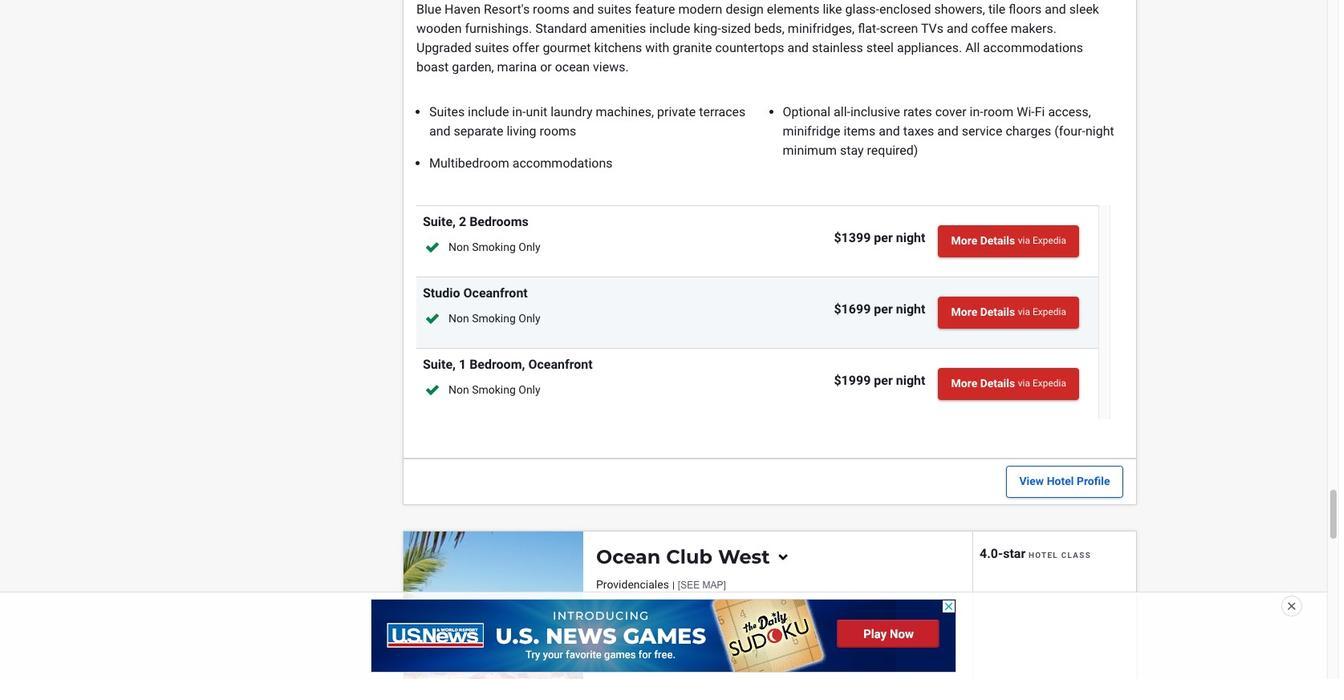 Task type: describe. For each thing, give the bounding box(es) containing it.
profile
[[1077, 475, 1110, 488]]

private
[[657, 104, 696, 119]]

stainless
[[812, 40, 863, 55]]

1
[[459, 357, 466, 372]]

king-
[[694, 21, 721, 36]]

living
[[507, 123, 537, 139]]

tripadvisor traveler rating 4.5 based on 1143 reviews image
[[596, 624, 692, 640]]

upgraded
[[416, 40, 472, 55]]

haven
[[445, 1, 481, 17]]

in- inside optional all-inclusive rates cover in-room wi-fi access, minifridge items and taxes and service charges (four-night minimum stay required)
[[970, 104, 984, 119]]

hotel class
[[1029, 551, 1091, 560]]

$ for 1999
[[834, 373, 841, 388]]

minifridge
[[783, 123, 841, 139]]

non smoking only for bedroom,
[[449, 384, 541, 396]]

minifridges,
[[788, 21, 855, 36]]

flat-
[[858, 21, 880, 36]]

multibedroom
[[429, 155, 509, 171]]

or
[[540, 59, 552, 74]]

minimum
[[783, 143, 837, 158]]

amenities
[[590, 21, 646, 36]]

(four-
[[1055, 123, 1086, 139]]

[see map]
[[678, 580, 726, 591]]

suites
[[429, 104, 465, 119]]

furnishings.
[[465, 21, 532, 36]]

boast
[[416, 59, 449, 74]]

items
[[844, 123, 876, 139]]

rates
[[904, 104, 932, 119]]

details for $ 1999 per night
[[980, 377, 1015, 390]]

tile
[[989, 1, 1006, 17]]

offer
[[512, 40, 540, 55]]

star
[[1003, 546, 1026, 562]]

$ 1699 per night
[[834, 301, 926, 317]]

more for $ 1999 per night
[[951, 377, 978, 390]]

night for $ 1699 per night
[[896, 301, 926, 317]]

floors
[[1009, 1, 1042, 17]]

showers,
[[934, 1, 985, 17]]

per for 1999
[[874, 373, 893, 388]]

expedia for $ 1399 per night
[[1033, 235, 1067, 246]]

marina
[[497, 59, 537, 74]]

0 horizontal spatial accommodations
[[513, 155, 613, 171]]

like
[[823, 1, 842, 17]]

$ for 1699
[[834, 301, 841, 317]]

fi
[[1035, 104, 1045, 119]]

turks
[[719, 602, 752, 617]]

and down minifridges, at top right
[[788, 40, 809, 55]]

elements
[[767, 1, 820, 17]]

glass-
[[845, 1, 880, 17]]

only for bedrooms
[[519, 241, 541, 254]]

unit
[[526, 104, 547, 119]]

optional
[[783, 104, 831, 119]]

0 horizontal spatial oceanfront
[[463, 285, 528, 301]]

advertisement region
[[372, 600, 956, 672]]

west
[[718, 545, 770, 569]]

suites include in-unit laundry machines, private terraces and separate living rooms
[[429, 104, 746, 139]]

steel
[[866, 40, 894, 55]]

only for bedroom,
[[519, 384, 541, 396]]

more details via expedia for $ 1999 per night
[[951, 377, 1067, 390]]

$ for 1399
[[834, 230, 841, 245]]

makers.
[[1011, 21, 1057, 36]]

#
[[596, 602, 604, 617]]

gourmet
[[543, 40, 591, 55]]

blue
[[416, 1, 441, 17]]

[see map] button
[[678, 580, 726, 591]]

countertops
[[715, 40, 784, 55]]

4.0-star hotel class
[[980, 546, 1091, 562]]

via for $ 1999 per night
[[1018, 378, 1030, 389]]

club
[[666, 545, 713, 569]]

and inside suites include in-unit laundry machines, private terraces and separate living rooms
[[429, 123, 451, 139]]

separate
[[454, 123, 504, 139]]

optional all-inclusive rates cover in-room wi-fi access, minifridge items and taxes and service charges (four-night minimum stay required)
[[783, 104, 1114, 158]]

ocean club west
[[596, 545, 770, 569]]

terraces
[[699, 104, 746, 119]]

kitchens
[[594, 40, 642, 55]]

more details via expedia for $ 1399 per night
[[951, 234, 1067, 247]]

views.
[[593, 59, 629, 74]]

non for 1
[[449, 384, 469, 396]]

suite, 2 bedrooms
[[423, 214, 529, 229]]

screen
[[880, 21, 918, 36]]

include inside blue haven resort's rooms and suites feature modern design elements like glass-enclosed showers, tile floors and sleek wooden furnishings. standard amenities include king-sized beds, minifridges, flat-screen tvs and coffee makers. upgraded suites offer gourmet kitchens with granite countertops and stainless steel appliances. all accommodations boast garden, marina or ocean views.
[[649, 21, 691, 36]]

design
[[726, 1, 764, 17]]

1 horizontal spatial oceanfront
[[528, 357, 593, 372]]

via for $ 1699 per night
[[1018, 306, 1030, 318]]

bedroom,
[[470, 357, 525, 372]]

access,
[[1048, 104, 1091, 119]]

night for $ 1399 per night
[[896, 230, 926, 245]]

and up required)
[[879, 123, 900, 139]]

$ 1399 per night
[[834, 230, 926, 245]]

best
[[635, 602, 661, 617]]

providenciales
[[596, 578, 669, 591]]

suite, 1 bedroom, oceanfront
[[423, 357, 593, 372]]

sleek
[[1070, 1, 1099, 17]]

non smoking only for bedrooms
[[449, 241, 541, 254]]

per for 1399
[[874, 230, 893, 245]]

stay
[[840, 143, 864, 158]]

1399
[[841, 230, 871, 245]]

with
[[645, 40, 669, 55]]

view hotel profile link
[[1006, 466, 1123, 498]]

charges
[[1006, 123, 1051, 139]]



Task type: locate. For each thing, give the bounding box(es) containing it.
# 23 in best hotels in turks & caicos
[[596, 602, 806, 617]]

0 vertical spatial include
[[649, 21, 691, 36]]

3 $ from the top
[[834, 373, 841, 388]]

3 only from the top
[[519, 384, 541, 396]]

1 vertical spatial smoking
[[472, 312, 516, 325]]

ocean
[[596, 545, 661, 569]]

taxes
[[903, 123, 934, 139]]

2 non from the top
[[449, 312, 469, 325]]

suites
[[597, 1, 632, 17], [475, 40, 509, 55]]

0 vertical spatial oceanfront
[[463, 285, 528, 301]]

1 vertical spatial details
[[980, 306, 1015, 319]]

1 vertical spatial include
[[468, 104, 509, 119]]

include up 'with' at top left
[[649, 21, 691, 36]]

3 per from the top
[[874, 373, 893, 388]]

oceanfront
[[463, 285, 528, 301], [528, 357, 593, 372]]

1 horizontal spatial in-
[[970, 104, 984, 119]]

smoking for bedroom,
[[472, 384, 516, 396]]

non for 2
[[449, 241, 469, 254]]

0 vertical spatial via
[[1018, 235, 1030, 246]]

3 non from the top
[[449, 384, 469, 396]]

wooden
[[416, 21, 462, 36]]

1 more from the top
[[951, 234, 978, 247]]

night for $ 1999 per night
[[896, 373, 926, 388]]

1 vertical spatial per
[[874, 301, 893, 317]]

and down suites
[[429, 123, 451, 139]]

1 in from the left
[[622, 602, 632, 617]]

and down cover
[[937, 123, 959, 139]]

hotels
[[664, 602, 702, 617]]

night down access,
[[1086, 123, 1114, 139]]

suite, for suite, 2 bedrooms
[[423, 214, 456, 229]]

1 smoking from the top
[[472, 241, 516, 254]]

0 vertical spatial rooms
[[533, 1, 570, 17]]

non
[[449, 241, 469, 254], [449, 312, 469, 325], [449, 384, 469, 396]]

3 more details via expedia from the top
[[951, 377, 1067, 390]]

suites up amenities
[[597, 1, 632, 17]]

1 vertical spatial only
[[519, 312, 541, 325]]

2 only from the top
[[519, 312, 541, 325]]

modern
[[679, 1, 723, 17]]

0 vertical spatial $
[[834, 230, 841, 245]]

2
[[459, 214, 466, 229]]

1 vertical spatial more
[[951, 306, 978, 319]]

rooms
[[533, 1, 570, 17], [540, 123, 576, 139]]

non for oceanfront
[[449, 312, 469, 325]]

1 via from the top
[[1018, 235, 1030, 246]]

2 via from the top
[[1018, 306, 1030, 318]]

cover
[[935, 104, 967, 119]]

non smoking only down bedroom,
[[449, 384, 541, 396]]

2 per from the top
[[874, 301, 893, 317]]

0 vertical spatial suites
[[597, 1, 632, 17]]

service
[[962, 123, 1003, 139]]

non down studio oceanfront
[[449, 312, 469, 325]]

2 expedia from the top
[[1033, 306, 1067, 318]]

more for $ 1699 per night
[[951, 306, 978, 319]]

tripadvisor (
[[693, 627, 739, 636]]

in up "tripadvisor ("
[[705, 602, 716, 617]]

1 per from the top
[[874, 230, 893, 245]]

1699
[[841, 301, 871, 317]]

2 non smoking only from the top
[[449, 312, 541, 325]]

$ down 1699
[[834, 373, 841, 388]]

expedia for $ 1699 per night
[[1033, 306, 1067, 318]]

non smoking only down bedrooms at the top left
[[449, 241, 541, 254]]

in- inside suites include in-unit laundry machines, private terraces and separate living rooms
[[512, 104, 526, 119]]

include up the separate
[[468, 104, 509, 119]]

1 vertical spatial oceanfront
[[528, 357, 593, 372]]

$ up 1999
[[834, 301, 841, 317]]

2 more from the top
[[951, 306, 978, 319]]

2 vertical spatial expedia
[[1033, 378, 1067, 389]]

smoking down studio oceanfront
[[472, 312, 516, 325]]

1 vertical spatial suite,
[[423, 357, 456, 372]]

oceanfront right bedroom,
[[528, 357, 593, 372]]

smoking down bedroom,
[[472, 384, 516, 396]]

caicos
[[766, 602, 806, 617]]

hotel
[[1047, 475, 1074, 488]]

1 vertical spatial expedia
[[1033, 306, 1067, 318]]

night right 1699
[[896, 301, 926, 317]]

night right 1999
[[896, 373, 926, 388]]

1 vertical spatial $
[[834, 301, 841, 317]]

0 vertical spatial suite,
[[423, 214, 456, 229]]

per right 1999
[[874, 373, 893, 388]]

wi-
[[1017, 104, 1035, 119]]

standard
[[535, 21, 587, 36]]

0 vertical spatial non
[[449, 241, 469, 254]]

expedia for $ 1999 per night
[[1033, 378, 1067, 389]]

non smoking only
[[449, 241, 541, 254], [449, 312, 541, 325], [449, 384, 541, 396]]

2 vertical spatial $
[[834, 373, 841, 388]]

$ 1999 per night
[[834, 373, 926, 388]]

2 details from the top
[[980, 306, 1015, 319]]

appliances.
[[897, 40, 962, 55]]

details
[[980, 234, 1015, 247], [980, 306, 1015, 319], [980, 377, 1015, 390]]

0 horizontal spatial include
[[468, 104, 509, 119]]

1 $ from the top
[[834, 230, 841, 245]]

2 vertical spatial more
[[951, 377, 978, 390]]

2 $ from the top
[[834, 301, 841, 317]]

via for $ 1399 per night
[[1018, 235, 1030, 246]]

and
[[573, 1, 594, 17], [1045, 1, 1066, 17], [947, 21, 968, 36], [788, 40, 809, 55], [429, 123, 451, 139], [879, 123, 900, 139], [937, 123, 959, 139]]

0 vertical spatial expedia
[[1033, 235, 1067, 246]]

machines,
[[596, 104, 654, 119]]

in- up the living
[[512, 104, 526, 119]]

all-
[[834, 104, 851, 119]]

1 non from the top
[[449, 241, 469, 254]]

in- up the service
[[970, 104, 984, 119]]

multibedroom accommodations
[[429, 155, 613, 171]]

more for $ 1399 per night
[[951, 234, 978, 247]]

studio oceanfront
[[423, 285, 528, 301]]

0 vertical spatial smoking
[[472, 241, 516, 254]]

1143
[[739, 627, 757, 636]]

in
[[622, 602, 632, 617], [705, 602, 716, 617]]

1 in- from the left
[[512, 104, 526, 119]]

per for 1699
[[874, 301, 893, 317]]

1 only from the top
[[519, 241, 541, 254]]

)
[[757, 627, 760, 636]]

1 horizontal spatial suites
[[597, 1, 632, 17]]

night right the 1399
[[896, 230, 926, 245]]

1 vertical spatial non
[[449, 312, 469, 325]]

2 vertical spatial more details via expedia
[[951, 377, 1067, 390]]

bedrooms
[[470, 214, 529, 229]]

$ up 1699
[[834, 230, 841, 245]]

per right 1699
[[874, 301, 893, 317]]

3 non smoking only from the top
[[449, 384, 541, 396]]

2 vertical spatial details
[[980, 377, 1015, 390]]

required)
[[867, 143, 918, 158]]

include inside suites include in-unit laundry machines, private terraces and separate living rooms
[[468, 104, 509, 119]]

1 vertical spatial via
[[1018, 306, 1030, 318]]

enclosed
[[880, 1, 931, 17]]

&
[[755, 602, 763, 617]]

room
[[984, 104, 1014, 119]]

2 vertical spatial smoking
[[472, 384, 516, 396]]

details for $ 1399 per night
[[980, 234, 1015, 247]]

1 vertical spatial accommodations
[[513, 155, 613, 171]]

and up standard
[[573, 1, 594, 17]]

rooms up standard
[[533, 1, 570, 17]]

non down "1"
[[449, 384, 469, 396]]

2 vertical spatial only
[[519, 384, 541, 396]]

per right the 1399
[[874, 230, 893, 245]]

and left sleek at the top of page
[[1045, 1, 1066, 17]]

and down showers, at the right of the page
[[947, 21, 968, 36]]

0 vertical spatial per
[[874, 230, 893, 245]]

0 horizontal spatial in-
[[512, 104, 526, 119]]

only
[[519, 241, 541, 254], [519, 312, 541, 325], [519, 384, 541, 396]]

oceanfront right studio
[[463, 285, 528, 301]]

1 suite, from the top
[[423, 214, 456, 229]]

suite, left 2
[[423, 214, 456, 229]]

view
[[1020, 475, 1044, 488]]

accommodations down 'makers.'
[[983, 40, 1083, 55]]

1 horizontal spatial include
[[649, 21, 691, 36]]

1 vertical spatial non smoking only
[[449, 312, 541, 325]]

via
[[1018, 235, 1030, 246], [1018, 306, 1030, 318], [1018, 378, 1030, 389]]

3 more from the top
[[951, 377, 978, 390]]

rooms inside blue haven resort's rooms and suites feature modern design elements like glass-enclosed showers, tile floors and sleek wooden furnishings. standard amenities include king-sized beds, minifridges, flat-screen tvs and coffee makers. upgraded suites offer gourmet kitchens with granite countertops and stainless steel appliances. all accommodations boast garden, marina or ocean views.
[[533, 1, 570, 17]]

2 vertical spatial non
[[449, 384, 469, 396]]

blue haven resort's rooms and suites feature modern design elements like glass-enclosed showers, tile floors and sleek wooden furnishings. standard amenities include king-sized beds, minifridges, flat-screen tvs and coffee makers. upgraded suites offer gourmet kitchens with granite countertops and stainless steel appliances. all accommodations boast garden, marina or ocean views.
[[416, 1, 1099, 74]]

1 horizontal spatial in
[[705, 602, 716, 617]]

accommodations down suites include in-unit laundry machines, private terraces and separate living rooms
[[513, 155, 613, 171]]

2 vertical spatial non smoking only
[[449, 384, 541, 396]]

studio
[[423, 285, 460, 301]]

0 horizontal spatial suites
[[475, 40, 509, 55]]

smoking down bedrooms at the top left
[[472, 241, 516, 254]]

0 horizontal spatial in
[[622, 602, 632, 617]]

0 vertical spatial accommodations
[[983, 40, 1083, 55]]

in right 23 on the bottom left of page
[[622, 602, 632, 617]]

only up suite, 1 bedroom, oceanfront
[[519, 312, 541, 325]]

2 vertical spatial per
[[874, 373, 893, 388]]

tripadvisor ( 1143 )
[[693, 627, 760, 636]]

1 expedia from the top
[[1033, 235, 1067, 246]]

expedia
[[1033, 235, 1067, 246], [1033, 306, 1067, 318], [1033, 378, 1067, 389]]

resort's
[[484, 1, 530, 17]]

1 non smoking only from the top
[[449, 241, 541, 254]]

1 more details via expedia from the top
[[951, 234, 1067, 247]]

$
[[834, 230, 841, 245], [834, 301, 841, 317], [834, 373, 841, 388]]

rooms down "laundry"
[[540, 123, 576, 139]]

2 in- from the left
[[970, 104, 984, 119]]

1 details from the top
[[980, 234, 1015, 247]]

only down suite, 1 bedroom, oceanfront
[[519, 384, 541, 396]]

2 smoking from the top
[[472, 312, 516, 325]]

3 details from the top
[[980, 377, 1015, 390]]

0 vertical spatial details
[[980, 234, 1015, 247]]

feature
[[635, 1, 675, 17]]

beds,
[[754, 21, 785, 36]]

only down bedrooms at the top left
[[519, 241, 541, 254]]

2 vertical spatial via
[[1018, 378, 1030, 389]]

suite, left "1"
[[423, 357, 456, 372]]

3 expedia from the top
[[1033, 378, 1067, 389]]

tvs
[[921, 21, 944, 36]]

suite, for suite, 1 bedroom, oceanfront
[[423, 357, 456, 372]]

0 vertical spatial non smoking only
[[449, 241, 541, 254]]

all
[[966, 40, 980, 55]]

1 vertical spatial rooms
[[540, 123, 576, 139]]

suite,
[[423, 214, 456, 229], [423, 357, 456, 372]]

rooms inside suites include in-unit laundry machines, private terraces and separate living rooms
[[540, 123, 576, 139]]

1 horizontal spatial accommodations
[[983, 40, 1083, 55]]

details for $ 1699 per night
[[980, 306, 1015, 319]]

3 smoking from the top
[[472, 384, 516, 396]]

2 more details via expedia from the top
[[951, 306, 1067, 319]]

23
[[604, 602, 619, 617]]

1 vertical spatial suites
[[475, 40, 509, 55]]

0 vertical spatial more details via expedia
[[951, 234, 1067, 247]]

non down 2
[[449, 241, 469, 254]]

night
[[1086, 123, 1114, 139], [896, 230, 926, 245], [896, 301, 926, 317], [896, 373, 926, 388]]

non smoking only down studio oceanfront
[[449, 312, 541, 325]]

2 suite, from the top
[[423, 357, 456, 372]]

4.0-
[[980, 546, 1003, 562]]

1 vertical spatial more details via expedia
[[951, 306, 1067, 319]]

sized
[[721, 21, 751, 36]]

0 vertical spatial more
[[951, 234, 978, 247]]

suites down furnishings.
[[475, 40, 509, 55]]

coffee
[[971, 21, 1008, 36]]

0 vertical spatial only
[[519, 241, 541, 254]]

night inside optional all-inclusive rates cover in-room wi-fi access, minifridge items and taxes and service charges (four-night minimum stay required)
[[1086, 123, 1114, 139]]

view hotel profile
[[1020, 475, 1110, 488]]

accommodations inside blue haven resort's rooms and suites feature modern design elements like glass-enclosed showers, tile floors and sleek wooden furnishings. standard amenities include king-sized beds, minifridges, flat-screen tvs and coffee makers. upgraded suites offer gourmet kitchens with granite countertops and stainless steel appliances. all accommodations boast garden, marina or ocean views.
[[983, 40, 1083, 55]]

3 via from the top
[[1018, 378, 1030, 389]]

garden,
[[452, 59, 494, 74]]

smoking for bedrooms
[[472, 241, 516, 254]]

inclusive
[[851, 104, 900, 119]]

2 in from the left
[[705, 602, 716, 617]]

more details via expedia for $ 1699 per night
[[951, 306, 1067, 319]]



Task type: vqa. For each thing, say whether or not it's contained in the screenshot.
bottommost FREE BREAKFAST
no



